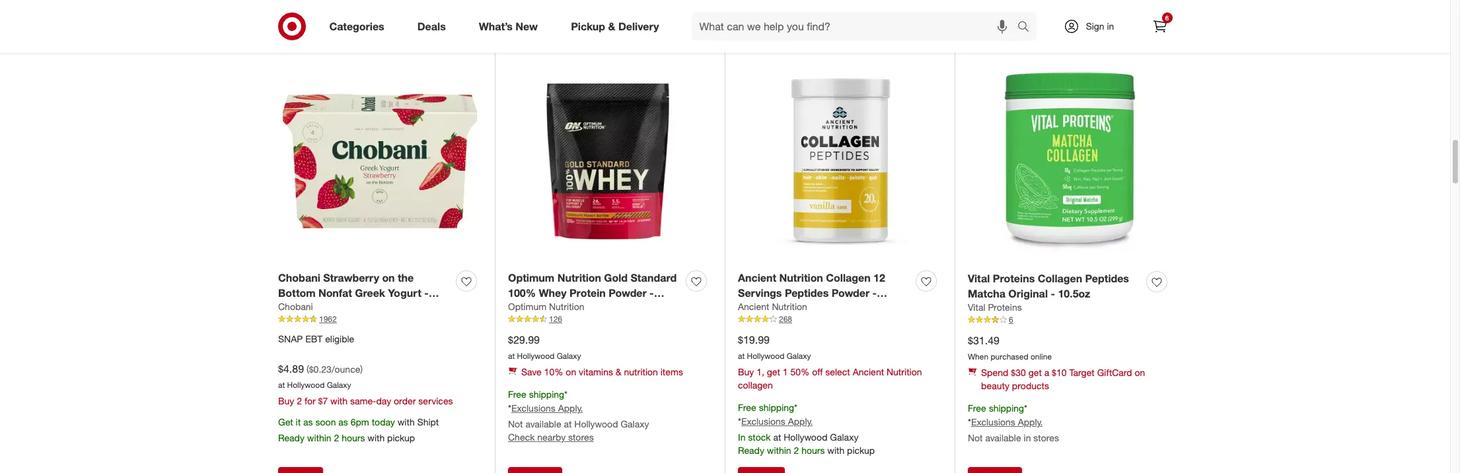 Task type: describe. For each thing, give the bounding box(es) containing it.
pickup
[[571, 20, 605, 33]]

get inside $19.99 at hollywood galaxy buy 1, get 1 50% off select ancient nutrition collagen
[[767, 367, 780, 378]]

shipping for $29.99
[[529, 389, 564, 400]]

ancient nutrition
[[738, 302, 807, 313]]

chobani strawberry on the bottom nonfat greek yogurt - 4ct/5.3oz cups
[[278, 271, 429, 315]]

eligible
[[325, 334, 354, 345]]

hollywood inside 'free shipping * * exclusions apply. not available at hollywood galaxy check nearby stores'
[[574, 419, 618, 430]]

12
[[874, 271, 885, 285]]

within inside free shipping * * exclusions apply. in stock at  hollywood galaxy ready within 2 hours with pickup
[[767, 445, 791, 457]]

hollywood inside $19.99 at hollywood galaxy buy 1, get 1 50% off select ancient nutrition collagen
[[747, 352, 785, 362]]

$31.49
[[968, 335, 1000, 348]]

vital proteins collagen peptides matcha original - 10.5oz link
[[968, 271, 1141, 302]]

$19.99
[[738, 334, 770, 347]]

stores inside the free shipping * * exclusions apply. not available in stores
[[1034, 433, 1059, 444]]

268 link
[[738, 314, 942, 326]]

268
[[779, 315, 792, 325]]

vitamins
[[579, 367, 613, 378]]

1 vertical spatial &
[[616, 367, 622, 378]]

at inside $29.99 at hollywood galaxy
[[508, 352, 515, 362]]

galaxy inside 'free shipping * * exclusions apply. not available at hollywood galaxy check nearby stores'
[[621, 419, 649, 430]]

vital for vital proteins
[[968, 302, 985, 313]]

2 inside get it as soon as 6pm today with shipt ready within 2 hours with pickup
[[334, 433, 339, 444]]

vital for vital proteins collagen peptides matcha original - 10.5oz
[[968, 272, 990, 285]]

nutrition for optimum nutrition
[[549, 302, 584, 313]]

advertisement region
[[265, 0, 1185, 25]]

1,
[[757, 367, 764, 378]]

126 link
[[508, 314, 712, 326]]

products
[[1012, 381, 1049, 392]]

What can we help you find? suggestions appear below search field
[[691, 12, 1021, 41]]

at inside free shipping * * exclusions apply. in stock at  hollywood galaxy ready within 2 hours with pickup
[[773, 432, 781, 443]]

original
[[1008, 287, 1048, 300]]

pickup inside free shipping * * exclusions apply. in stock at  hollywood galaxy ready within 2 hours with pickup
[[847, 445, 875, 457]]

ancient nutrition link
[[738, 301, 807, 314]]

2 inside $4.89 ( $0.23 /ounce ) at hollywood galaxy buy 2 for $7 with same-day order services
[[297, 396, 302, 407]]

protein
[[569, 286, 606, 300]]

0 vertical spatial 6
[[1165, 14, 1169, 22]]

1 horizontal spatial in
[[1107, 20, 1114, 32]]

in
[[738, 432, 746, 443]]

)
[[360, 364, 363, 376]]

ready inside free shipping * * exclusions apply. in stock at  hollywood galaxy ready within 2 hours with pickup
[[738, 445, 764, 457]]

free for $31.49
[[968, 403, 986, 414]]

$29.99
[[508, 334, 540, 347]]

$10
[[1052, 367, 1067, 379]]

vital proteins collagen peptides matcha original - 10.5oz
[[968, 272, 1129, 300]]

cups
[[327, 302, 353, 315]]

new
[[516, 20, 538, 33]]

shipt
[[417, 417, 439, 428]]

1 vertical spatial 6
[[1009, 315, 1013, 325]]

pickup & delivery link
[[560, 12, 676, 41]]

today
[[372, 417, 395, 428]]

snap ebt eligible
[[278, 334, 354, 345]]

1
[[783, 367, 788, 378]]

matcha
[[968, 287, 1006, 300]]

stores inside 'free shipping * * exclusions apply. not available at hollywood galaxy check nearby stores'
[[568, 432, 594, 443]]

24oz
[[643, 302, 666, 315]]

get it as soon as 6pm today with shipt ready within 2 hours with pickup
[[278, 417, 439, 444]]

- down standard
[[650, 286, 654, 300]]

delivery
[[618, 20, 659, 33]]

online
[[1031, 352, 1052, 362]]

1 as from the left
[[303, 417, 313, 428]]

servings
[[738, 286, 782, 300]]

not for $31.49
[[968, 433, 983, 444]]

* down save 10% on vitamins & nutrition items
[[564, 389, 568, 400]]

shipping for $19.99
[[759, 402, 794, 414]]

stock
[[748, 432, 771, 443]]

standard
[[631, 271, 677, 285]]

sponsored
[[1146, 25, 1185, 35]]

1962 link
[[278, 314, 482, 326]]

nutrition for ancient nutrition collagen 12 servings peptides powder - vanilla - 8.5oz
[[779, 271, 823, 285]]

nutrition for ancient nutrition
[[772, 302, 807, 313]]

- left the '24oz'
[[635, 302, 640, 315]]

with inside $4.89 ( $0.23 /ounce ) at hollywood galaxy buy 2 for $7 with same-day order services
[[330, 396, 348, 407]]

vital proteins link
[[968, 302, 1022, 315]]

- inside chobani strawberry on the bottom nonfat greek yogurt - 4ct/5.3oz cups
[[424, 286, 429, 300]]

hollywood inside $29.99 at hollywood galaxy
[[517, 352, 555, 362]]

exclusions apply. link for $29.99
[[511, 403, 583, 414]]

save
[[521, 367, 542, 378]]

* up check
[[508, 403, 511, 414]]

snap
[[278, 334, 303, 345]]

beauty
[[981, 381, 1010, 392]]

sign in link
[[1052, 12, 1135, 41]]

chobani link
[[278, 301, 313, 314]]

deals link
[[406, 12, 462, 41]]

galaxy inside $19.99 at hollywood galaxy buy 1, get 1 50% off select ancient nutrition collagen
[[787, 352, 811, 362]]

giftcard
[[1097, 367, 1132, 379]]

powder inside "ancient nutrition collagen 12 servings peptides powder - vanilla - 8.5oz"
[[832, 286, 870, 300]]

ancient nutrition collagen 12 servings peptides powder - vanilla - 8.5oz
[[738, 271, 885, 315]]

50%
[[791, 367, 810, 378]]

$29.99 at hollywood galaxy
[[508, 334, 581, 362]]

chobani strawberry on the bottom nonfat greek yogurt - 4ct/5.3oz cups link
[[278, 271, 451, 315]]

2 inside free shipping * * exclusions apply. in stock at  hollywood galaxy ready within 2 hours with pickup
[[794, 445, 799, 457]]

free shipping * * exclusions apply. not available in stores
[[968, 403, 1059, 444]]

optimum nutrition gold standard 100% whey protein powder - chocolate peanut butter - 24oz
[[508, 271, 677, 315]]

bottom
[[278, 286, 316, 300]]

0 vertical spatial 6 link
[[1145, 12, 1174, 41]]

categories link
[[318, 12, 401, 41]]

available for $29.99
[[526, 419, 561, 430]]

shipping for $31.49
[[989, 403, 1024, 414]]

proteins for vital proteins collagen peptides matcha original - 10.5oz
[[993, 272, 1035, 285]]

$4.89
[[278, 363, 304, 376]]

galaxy inside $29.99 at hollywood galaxy
[[557, 352, 581, 362]]

spend $30 get a $10 target giftcard on beauty products
[[981, 367, 1145, 392]]

ancient for ancient nutrition collagen 12 servings peptides powder - vanilla - 8.5oz
[[738, 271, 776, 285]]

get inside spend $30 get a $10 target giftcard on beauty products
[[1029, 367, 1042, 379]]

nutrition
[[624, 367, 658, 378]]

peptides inside "ancient nutrition collagen 12 servings peptides powder - vanilla - 8.5oz"
[[785, 286, 829, 300]]

within inside get it as soon as 6pm today with shipt ready within 2 hours with pickup
[[307, 433, 331, 444]]

not for $29.99
[[508, 419, 523, 430]]

6pm
[[351, 417, 369, 428]]

apply. for $31.49
[[1018, 417, 1043, 428]]

sign
[[1086, 20, 1104, 32]]

nonfat
[[318, 286, 352, 300]]

for
[[305, 396, 316, 407]]

optimum for optimum nutrition gold standard 100% whey protein powder - chocolate peanut butter - 24oz
[[508, 271, 554, 285]]

ancient for ancient nutrition
[[738, 302, 769, 313]]

check
[[508, 432, 535, 443]]

same-
[[350, 396, 376, 407]]

greek
[[355, 286, 385, 300]]

free for $29.99
[[508, 389, 526, 400]]

exclusions apply. link for $31.49
[[971, 417, 1043, 428]]

collagen
[[738, 380, 773, 391]]

peanut
[[563, 302, 598, 315]]

order
[[394, 396, 416, 407]]

categories
[[329, 20, 384, 33]]

select
[[825, 367, 850, 378]]

8.5oz
[[781, 302, 807, 315]]



Task type: vqa. For each thing, say whether or not it's contained in the screenshot.
POWDER in the Optimum Nutrition Gold Standard 100% Whey Protein Powder - Chocolate Peanut Butter - 24oz
yes



Task type: locate. For each thing, give the bounding box(es) containing it.
free down collagen
[[738, 402, 756, 414]]

butter
[[601, 302, 632, 315]]

search
[[1011, 21, 1043, 34]]

1 vertical spatial buy
[[278, 396, 294, 407]]

on right giftcard
[[1135, 367, 1145, 379]]

optimum nutrition link
[[508, 301, 584, 314]]

ebt
[[305, 334, 323, 345]]

optimum up 100%
[[508, 271, 554, 285]]

get left 1
[[767, 367, 780, 378]]

0 horizontal spatial 2
[[297, 396, 302, 407]]

optimum
[[508, 271, 554, 285], [508, 302, 547, 313]]

free for $19.99
[[738, 402, 756, 414]]

on right 10%
[[566, 367, 576, 378]]

ancient
[[738, 271, 776, 285], [738, 302, 769, 313], [853, 367, 884, 378]]

nearby
[[537, 432, 566, 443]]

1962
[[319, 315, 337, 325]]

0 horizontal spatial powder
[[609, 286, 647, 300]]

1 vertical spatial pickup
[[847, 445, 875, 457]]

optimum nutrition
[[508, 302, 584, 313]]

galaxy inside free shipping * * exclusions apply. in stock at  hollywood galaxy ready within 2 hours with pickup
[[830, 432, 859, 443]]

on for the
[[382, 271, 395, 285]]

chobani up bottom
[[278, 271, 320, 285]]

0 horizontal spatial exclusions
[[511, 403, 556, 414]]

0 vertical spatial ready
[[278, 433, 305, 444]]

available down beauty
[[985, 433, 1021, 444]]

1 vertical spatial ancient
[[738, 302, 769, 313]]

2 optimum from the top
[[508, 302, 547, 313]]

when
[[968, 352, 989, 362]]

get left a
[[1029, 367, 1042, 379]]

0 horizontal spatial hours
[[342, 433, 365, 444]]

in down products at the right bottom of page
[[1024, 433, 1031, 444]]

2 vertical spatial 2
[[794, 445, 799, 457]]

yogurt
[[388, 286, 421, 300]]

buy up get
[[278, 396, 294, 407]]

ready
[[278, 433, 305, 444], [738, 445, 764, 457]]

save 10% on vitamins & nutrition items
[[521, 367, 683, 378]]

0 horizontal spatial 6
[[1009, 315, 1013, 325]]

0 vertical spatial pickup
[[387, 433, 415, 444]]

0 vertical spatial within
[[307, 433, 331, 444]]

1 vertical spatial in
[[1024, 433, 1031, 444]]

1 vertical spatial within
[[767, 445, 791, 457]]

nutrition
[[557, 271, 601, 285], [779, 271, 823, 285], [549, 302, 584, 313], [772, 302, 807, 313], [887, 367, 922, 378]]

shipping inside the free shipping * * exclusions apply. not available in stores
[[989, 403, 1024, 414]]

buy left 1,
[[738, 367, 754, 378]]

within down the stock
[[767, 445, 791, 457]]

chobani for chobani
[[278, 302, 313, 313]]

1 optimum from the top
[[508, 271, 554, 285]]

chobani down bottom
[[278, 302, 313, 313]]

1 horizontal spatial get
[[1029, 367, 1042, 379]]

vital proteins collagen peptides matcha original - 10.5oz image
[[968, 60, 1172, 264], [968, 60, 1172, 264]]

exclusions apply. link for $19.99
[[741, 416, 813, 427]]

1 vertical spatial ready
[[738, 445, 764, 457]]

what's new link
[[468, 12, 554, 41]]

ancient inside $19.99 at hollywood galaxy buy 1, get 1 50% off select ancient nutrition collagen
[[853, 367, 884, 378]]

0 vertical spatial ancient
[[738, 271, 776, 285]]

2 vertical spatial ancient
[[853, 367, 884, 378]]

1 horizontal spatial buy
[[738, 367, 754, 378]]

apply. for $19.99
[[788, 416, 813, 427]]

apply. down products at the right bottom of page
[[1018, 417, 1043, 428]]

chobani for chobani strawberry on the bottom nonfat greek yogurt - 4ct/5.3oz cups
[[278, 271, 320, 285]]

2 horizontal spatial exclusions apply. link
[[971, 417, 1043, 428]]

0 vertical spatial buy
[[738, 367, 754, 378]]

ancient nutrition collagen 12 servings peptides powder - vanilla - 8.5oz image
[[738, 60, 942, 263], [738, 60, 942, 263]]

0 vertical spatial proteins
[[993, 272, 1035, 285]]

0 horizontal spatial shipping
[[529, 389, 564, 400]]

1 horizontal spatial powder
[[832, 286, 870, 300]]

1 chobani from the top
[[278, 271, 320, 285]]

chobani strawberry on the bottom nonfat greek yogurt - 4ct/5.3oz cups image
[[278, 60, 482, 263], [278, 60, 482, 263]]

available
[[526, 419, 561, 430], [985, 433, 1021, 444]]

buy inside $4.89 ( $0.23 /ounce ) at hollywood galaxy buy 2 for $7 with same-day order services
[[278, 396, 294, 407]]

at down $19.99
[[738, 352, 745, 362]]

* up in
[[738, 416, 741, 427]]

exclusions up the stock
[[741, 416, 785, 427]]

as right it
[[303, 417, 313, 428]]

ready down get
[[278, 433, 305, 444]]

hollywood up save
[[517, 352, 555, 362]]

vital
[[968, 272, 990, 285], [968, 302, 985, 313]]

apply. inside the free shipping * * exclusions apply. not available in stores
[[1018, 417, 1043, 428]]

collagen left the 12
[[826, 271, 871, 285]]

a
[[1044, 367, 1049, 379]]

available inside the free shipping * * exclusions apply. not available in stores
[[985, 433, 1021, 444]]

at down $29.99 at bottom
[[508, 352, 515, 362]]

not down beauty
[[968, 433, 983, 444]]

ancient right select
[[853, 367, 884, 378]]

& left nutrition
[[616, 367, 622, 378]]

2 horizontal spatial shipping
[[989, 403, 1024, 414]]

collagen inside vital proteins collagen peptides matcha original - 10.5oz
[[1038, 272, 1082, 285]]

0 horizontal spatial within
[[307, 433, 331, 444]]

(
[[307, 364, 309, 376]]

exclusions apply. link up nearby
[[511, 403, 583, 414]]

0 vertical spatial not
[[508, 419, 523, 430]]

6 up sponsored
[[1165, 14, 1169, 22]]

1 horizontal spatial free
[[738, 402, 756, 414]]

- inside vital proteins collagen peptides matcha original - 10.5oz
[[1051, 287, 1055, 300]]

2 horizontal spatial exclusions
[[971, 417, 1015, 428]]

on inside spend $30 get a $10 target giftcard on beauty products
[[1135, 367, 1145, 379]]

1 vertical spatial vital
[[968, 302, 985, 313]]

in inside the free shipping * * exclusions apply. not available in stores
[[1024, 433, 1031, 444]]

exclusions for $29.99
[[511, 403, 556, 414]]

hollywood inside free shipping * * exclusions apply. in stock at  hollywood galaxy ready within 2 hours with pickup
[[784, 432, 828, 443]]

vital inside vital proteins collagen peptides matcha original - 10.5oz
[[968, 272, 990, 285]]

1 powder from the left
[[609, 286, 647, 300]]

on inside chobani strawberry on the bottom nonfat greek yogurt - 4ct/5.3oz cups
[[382, 271, 395, 285]]

optimum down 100%
[[508, 302, 547, 313]]

galaxy up 10%
[[557, 352, 581, 362]]

apply. inside 'free shipping * * exclusions apply. not available at hollywood galaxy check nearby stores'
[[558, 403, 583, 414]]

* down products at the right bottom of page
[[1024, 403, 1027, 414]]

available up check nearby stores button
[[526, 419, 561, 430]]

0 horizontal spatial apply.
[[558, 403, 583, 414]]

chobani inside chobani strawberry on the bottom nonfat greek yogurt - 4ct/5.3oz cups
[[278, 271, 320, 285]]

collagen inside "ancient nutrition collagen 12 servings peptides powder - vanilla - 8.5oz"
[[826, 271, 871, 285]]

powder up 268 link
[[832, 286, 870, 300]]

on
[[382, 271, 395, 285], [566, 367, 576, 378], [1135, 367, 1145, 379]]

1 horizontal spatial apply.
[[788, 416, 813, 427]]

pickup inside get it as soon as 6pm today with shipt ready within 2 hours with pickup
[[387, 433, 415, 444]]

1 vertical spatial 2
[[334, 433, 339, 444]]

apply. up nearby
[[558, 403, 583, 414]]

galaxy inside $4.89 ( $0.23 /ounce ) at hollywood galaxy buy 2 for $7 with same-day order services
[[327, 381, 351, 391]]

apply.
[[558, 403, 583, 414], [788, 416, 813, 427], [1018, 417, 1043, 428]]

stores
[[568, 432, 594, 443], [1034, 433, 1059, 444]]

0 horizontal spatial buy
[[278, 396, 294, 407]]

free inside 'free shipping * * exclusions apply. not available at hollywood galaxy check nearby stores'
[[508, 389, 526, 400]]

free shipping * * exclusions apply. not available at hollywood galaxy check nearby stores
[[508, 389, 649, 443]]

whey
[[539, 286, 567, 300]]

at
[[508, 352, 515, 362], [738, 352, 745, 362], [278, 381, 285, 391], [564, 419, 572, 430], [773, 432, 781, 443]]

collagen for powder
[[826, 271, 871, 285]]

0 horizontal spatial collagen
[[826, 271, 871, 285]]

stores right nearby
[[568, 432, 594, 443]]

optimum for optimum nutrition
[[508, 302, 547, 313]]

0 horizontal spatial not
[[508, 419, 523, 430]]

nutrition for optimum nutrition gold standard 100% whey protein powder - chocolate peanut butter - 24oz
[[557, 271, 601, 285]]

target
[[1069, 367, 1095, 379]]

2 horizontal spatial on
[[1135, 367, 1145, 379]]

0 horizontal spatial as
[[303, 417, 313, 428]]

exclusions up check
[[511, 403, 556, 414]]

shipping inside free shipping * * exclusions apply. in stock at  hollywood galaxy ready within 2 hours with pickup
[[759, 402, 794, 414]]

off
[[812, 367, 823, 378]]

at inside $4.89 ( $0.23 /ounce ) at hollywood galaxy buy 2 for $7 with same-day order services
[[278, 381, 285, 391]]

pickup & delivery
[[571, 20, 659, 33]]

collagen for -
[[1038, 272, 1082, 285]]

* down when
[[968, 417, 971, 428]]

galaxy down select
[[830, 432, 859, 443]]

2 horizontal spatial 2
[[794, 445, 799, 457]]

it
[[296, 417, 301, 428]]

2 vital from the top
[[968, 302, 985, 313]]

0 vertical spatial &
[[608, 20, 615, 33]]

nutrition inside "link"
[[772, 302, 807, 313]]

powder up butter
[[609, 286, 647, 300]]

apply. for $29.99
[[558, 403, 583, 414]]

- down the 12
[[873, 286, 877, 300]]

buy
[[738, 367, 754, 378], [278, 396, 294, 407]]

$7
[[318, 396, 328, 407]]

nutrition inside "ancient nutrition collagen 12 servings peptides powder - vanilla - 8.5oz"
[[779, 271, 823, 285]]

exclusions apply. link down beauty
[[971, 417, 1043, 428]]

peptides up 10.5oz
[[1085, 272, 1129, 285]]

0 horizontal spatial peptides
[[785, 286, 829, 300]]

hollywood down (
[[287, 381, 325, 391]]

10%
[[544, 367, 563, 378]]

available for $31.49
[[985, 433, 1021, 444]]

6 link right 'sign in'
[[1145, 12, 1174, 41]]

not inside 'free shipping * * exclusions apply. not available at hollywood galaxy check nearby stores'
[[508, 419, 523, 430]]

galaxy up "50%"
[[787, 352, 811, 362]]

6 link
[[1145, 12, 1174, 41], [968, 315, 1172, 326]]

0 horizontal spatial pickup
[[387, 433, 415, 444]]

6 down vital proteins link
[[1009, 315, 1013, 325]]

0 horizontal spatial stores
[[568, 432, 594, 443]]

optimum inside optimum nutrition gold standard 100% whey protein powder - chocolate peanut butter - 24oz
[[508, 271, 554, 285]]

deals
[[417, 20, 446, 33]]

& right pickup at the top
[[608, 20, 615, 33]]

powder inside optimum nutrition gold standard 100% whey protein powder - chocolate peanut butter - 24oz
[[609, 286, 647, 300]]

1 horizontal spatial 2
[[334, 433, 339, 444]]

free down save
[[508, 389, 526, 400]]

2 horizontal spatial free
[[968, 403, 986, 414]]

hours
[[342, 433, 365, 444], [802, 445, 825, 457]]

free inside the free shipping * * exclusions apply. not available in stores
[[968, 403, 986, 414]]

vital down 'matcha'
[[968, 302, 985, 313]]

exclusions inside free shipping * * exclusions apply. in stock at  hollywood galaxy ready within 2 hours with pickup
[[741, 416, 785, 427]]

shipping
[[529, 389, 564, 400], [759, 402, 794, 414], [989, 403, 1024, 414]]

$0.23
[[309, 364, 332, 376]]

the
[[398, 271, 414, 285]]

1 horizontal spatial as
[[339, 417, 348, 428]]

buy inside $19.99 at hollywood galaxy buy 1, get 1 50% off select ancient nutrition collagen
[[738, 367, 754, 378]]

pickup
[[387, 433, 415, 444], [847, 445, 875, 457]]

ancient nutrition collagen 12 servings peptides powder - vanilla - 8.5oz link
[[738, 271, 910, 315]]

ancient up servings
[[738, 271, 776, 285]]

at inside 'free shipping * * exclusions apply. not available at hollywood galaxy check nearby stores'
[[564, 419, 572, 430]]

0 vertical spatial 2
[[297, 396, 302, 407]]

1 vertical spatial peptides
[[785, 286, 829, 300]]

1 vertical spatial 6 link
[[968, 315, 1172, 326]]

in
[[1107, 20, 1114, 32], [1024, 433, 1031, 444]]

0 vertical spatial optimum
[[508, 271, 554, 285]]

hollywood right the stock
[[784, 432, 828, 443]]

* down "50%"
[[794, 402, 798, 414]]

free shipping * * exclusions apply. in stock at  hollywood galaxy ready within 2 hours with pickup
[[738, 402, 875, 457]]

available inside 'free shipping * * exclusions apply. not available at hollywood galaxy check nearby stores'
[[526, 419, 561, 430]]

0 horizontal spatial exclusions apply. link
[[511, 403, 583, 414]]

2 as from the left
[[339, 417, 348, 428]]

shipping inside 'free shipping * * exclusions apply. not available at hollywood galaxy check nearby stores'
[[529, 389, 564, 400]]

gold
[[604, 271, 628, 285]]

proteins
[[993, 272, 1035, 285], [988, 302, 1022, 313]]

chocolate
[[508, 302, 560, 315]]

peptides inside vital proteins collagen peptides matcha original - 10.5oz
[[1085, 272, 1129, 285]]

free down beauty
[[968, 403, 986, 414]]

100%
[[508, 286, 536, 300]]

ready down the stock
[[738, 445, 764, 457]]

collagen up 10.5oz
[[1038, 272, 1082, 285]]

- right yogurt
[[424, 286, 429, 300]]

$19.99 at hollywood galaxy buy 1, get 1 50% off select ancient nutrition collagen
[[738, 334, 922, 391]]

2 chobani from the top
[[278, 302, 313, 313]]

peptides
[[1085, 272, 1129, 285], [785, 286, 829, 300]]

search button
[[1011, 12, 1043, 44]]

1 vertical spatial not
[[968, 433, 983, 444]]

0 vertical spatial vital
[[968, 272, 990, 285]]

- left 10.5oz
[[1051, 287, 1055, 300]]

0 horizontal spatial get
[[767, 367, 780, 378]]

shipping down collagen
[[759, 402, 794, 414]]

not up check
[[508, 419, 523, 430]]

vital up 'matcha'
[[968, 272, 990, 285]]

shipping down beauty
[[989, 403, 1024, 414]]

hollywood inside $4.89 ( $0.23 /ounce ) at hollywood galaxy buy 2 for $7 with same-day order services
[[287, 381, 325, 391]]

on left the
[[382, 271, 395, 285]]

1 horizontal spatial ready
[[738, 445, 764, 457]]

vital proteins
[[968, 302, 1022, 313]]

exclusions inside the free shipping * * exclusions apply. not available in stores
[[971, 417, 1015, 428]]

exclusions
[[511, 403, 556, 414], [741, 416, 785, 427], [971, 417, 1015, 428]]

what's new
[[479, 20, 538, 33]]

proteins for vital proteins
[[988, 302, 1022, 313]]

proteins inside vital proteins collagen peptides matcha original - 10.5oz
[[993, 272, 1035, 285]]

0 vertical spatial in
[[1107, 20, 1114, 32]]

sign in
[[1086, 20, 1114, 32]]

apply. down "50%"
[[788, 416, 813, 427]]

day
[[376, 396, 391, 407]]

peptides up 8.5oz
[[785, 286, 829, 300]]

1 horizontal spatial available
[[985, 433, 1021, 444]]

1 horizontal spatial exclusions apply. link
[[741, 416, 813, 427]]

exclusions inside 'free shipping * * exclusions apply. not available at hollywood galaxy check nearby stores'
[[511, 403, 556, 414]]

0 horizontal spatial on
[[382, 271, 395, 285]]

2 powder from the left
[[832, 286, 870, 300]]

ready inside get it as soon as 6pm today with shipt ready within 2 hours with pickup
[[278, 433, 305, 444]]

on for vitamins
[[566, 367, 576, 378]]

0 horizontal spatial free
[[508, 389, 526, 400]]

1 horizontal spatial pickup
[[847, 445, 875, 457]]

services
[[418, 396, 453, 407]]

6 link down 10.5oz
[[968, 315, 1172, 326]]

shipping down 10%
[[529, 389, 564, 400]]

- left 268
[[773, 302, 778, 315]]

nutrition inside optimum nutrition gold standard 100% whey protein powder - chocolate peanut butter - 24oz
[[557, 271, 601, 285]]

0 horizontal spatial ready
[[278, 433, 305, 444]]

1 vertical spatial available
[[985, 433, 1021, 444]]

hours inside free shipping * * exclusions apply. in stock at  hollywood galaxy ready within 2 hours with pickup
[[802, 445, 825, 457]]

exclusions for $19.99
[[741, 416, 785, 427]]

0 vertical spatial hours
[[342, 433, 365, 444]]

as left 6pm
[[339, 417, 348, 428]]

1 horizontal spatial collagen
[[1038, 272, 1082, 285]]

exclusions for $31.49
[[971, 417, 1015, 428]]

optimum nutrition gold standard 100% whey protein powder - chocolate peanut butter - 24oz link
[[508, 271, 681, 315]]

free inside free shipping * * exclusions apply. in stock at  hollywood galaxy ready within 2 hours with pickup
[[738, 402, 756, 414]]

at down $4.89
[[278, 381, 285, 391]]

0 vertical spatial peptides
[[1085, 272, 1129, 285]]

1 vertical spatial optimum
[[508, 302, 547, 313]]

0 horizontal spatial in
[[1024, 433, 1031, 444]]

proteins down 'matcha'
[[988, 302, 1022, 313]]

ancient inside "link"
[[738, 302, 769, 313]]

$31.49 when purchased online
[[968, 335, 1052, 362]]

with inside free shipping * * exclusions apply. in stock at  hollywood galaxy ready within 2 hours with pickup
[[827, 445, 845, 457]]

at inside $19.99 at hollywood galaxy buy 1, get 1 50% off select ancient nutrition collagen
[[738, 352, 745, 362]]

at right the stock
[[773, 432, 781, 443]]

1 vertical spatial hours
[[802, 445, 825, 457]]

hollywood up 1,
[[747, 352, 785, 362]]

1 horizontal spatial stores
[[1034, 433, 1059, 444]]

within down soon
[[307, 433, 331, 444]]

1 vertical spatial proteins
[[988, 302, 1022, 313]]

vanilla
[[738, 302, 770, 315]]

1 horizontal spatial shipping
[[759, 402, 794, 414]]

strawberry
[[323, 271, 379, 285]]

$30
[[1011, 367, 1026, 379]]

galaxy down nutrition
[[621, 419, 649, 430]]

0 vertical spatial available
[[526, 419, 561, 430]]

galaxy down /ounce
[[327, 381, 351, 391]]

stores down products at the right bottom of page
[[1034, 433, 1059, 444]]

1 horizontal spatial 6
[[1165, 14, 1169, 22]]

ancient down servings
[[738, 302, 769, 313]]

126
[[549, 315, 562, 325]]

in right the sign
[[1107, 20, 1114, 32]]

hours inside get it as soon as 6pm today with shipt ready within 2 hours with pickup
[[342, 433, 365, 444]]

1 horizontal spatial exclusions
[[741, 416, 785, 427]]

1 vital from the top
[[968, 272, 990, 285]]

not inside the free shipping * * exclusions apply. not available in stores
[[968, 433, 983, 444]]

powder
[[609, 286, 647, 300], [832, 286, 870, 300]]

1 horizontal spatial peptides
[[1085, 272, 1129, 285]]

4ct/5.3oz
[[278, 302, 324, 315]]

2 horizontal spatial apply.
[[1018, 417, 1043, 428]]

ancient inside "ancient nutrition collagen 12 servings peptides powder - vanilla - 8.5oz"
[[738, 271, 776, 285]]

1 horizontal spatial within
[[767, 445, 791, 457]]

0 vertical spatial chobani
[[278, 271, 320, 285]]

optimum nutrition gold standard 100% whey protein powder - chocolate peanut butter - 24oz image
[[508, 60, 712, 263], [508, 60, 712, 263]]

apply. inside free shipping * * exclusions apply. in stock at  hollywood galaxy ready within 2 hours with pickup
[[788, 416, 813, 427]]

proteins up original
[[993, 272, 1035, 285]]

at up nearby
[[564, 419, 572, 430]]

1 vertical spatial chobani
[[278, 302, 313, 313]]

soon
[[315, 417, 336, 428]]

nutrition inside $19.99 at hollywood galaxy buy 1, get 1 50% off select ancient nutrition collagen
[[887, 367, 922, 378]]

exclusions apply. link up the stock
[[741, 416, 813, 427]]

exclusions down beauty
[[971, 417, 1015, 428]]

1 horizontal spatial on
[[566, 367, 576, 378]]

0 horizontal spatial available
[[526, 419, 561, 430]]

1 horizontal spatial not
[[968, 433, 983, 444]]

collagen
[[826, 271, 871, 285], [1038, 272, 1082, 285]]

1 horizontal spatial hours
[[802, 445, 825, 457]]

free
[[508, 389, 526, 400], [738, 402, 756, 414], [968, 403, 986, 414]]

hollywood up check nearby stores button
[[574, 419, 618, 430]]



